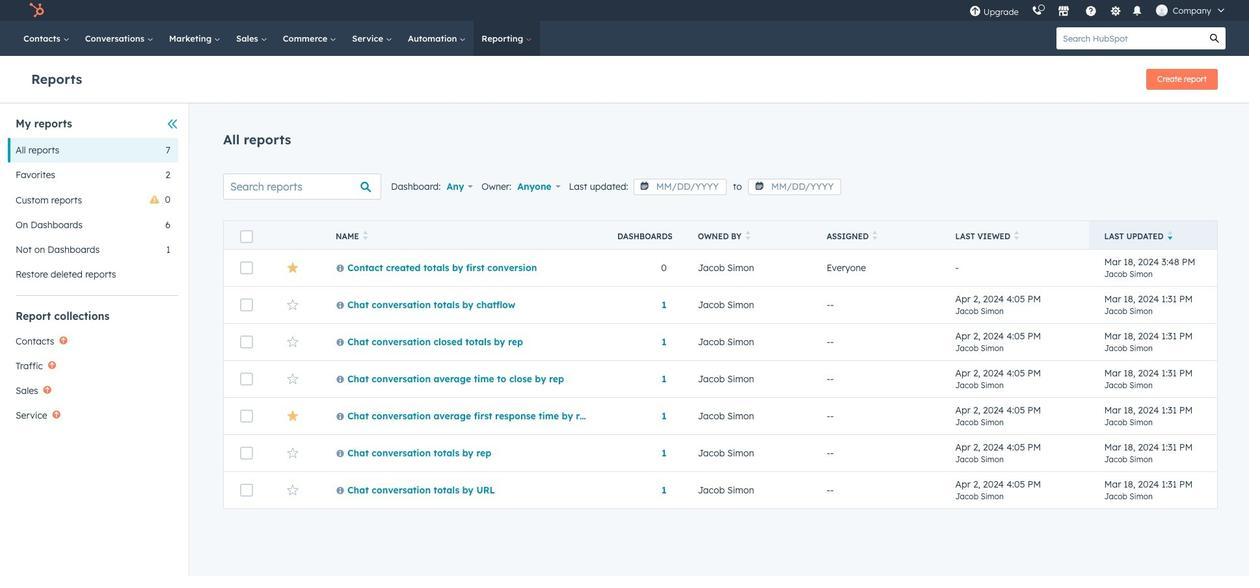 Task type: vqa. For each thing, say whether or not it's contained in the screenshot.
the rightmost "Email"
no



Task type: describe. For each thing, give the bounding box(es) containing it.
report collections element
[[8, 309, 178, 428]]

1 press to sort. element from the left
[[363, 231, 368, 242]]

Search HubSpot search field
[[1057, 27, 1204, 49]]

1 mm/dd/yyyy text field from the left
[[634, 179, 727, 195]]

marketplaces image
[[1058, 6, 1070, 18]]

2 mm/dd/yyyy text field from the left
[[749, 179, 842, 195]]

jacob simon image
[[1156, 5, 1168, 16]]



Task type: locate. For each thing, give the bounding box(es) containing it.
1 horizontal spatial mm/dd/yyyy text field
[[749, 179, 842, 195]]

press to sort. element
[[363, 231, 368, 242], [746, 231, 751, 242], [873, 231, 878, 242], [1015, 231, 1020, 242]]

press to sort. image
[[746, 231, 751, 240], [873, 231, 878, 240], [1015, 231, 1020, 240]]

report filters element
[[8, 117, 178, 287]]

menu
[[963, 0, 1234, 21]]

banner
[[31, 65, 1218, 90]]

1 horizontal spatial press to sort. image
[[873, 231, 878, 240]]

descending sort. press to sort ascending. element
[[1168, 231, 1173, 242]]

descending sort. press to sort ascending. image
[[1168, 231, 1173, 240]]

4 press to sort. element from the left
[[1015, 231, 1020, 242]]

press to sort. image for 1st press to sort. element from the right
[[1015, 231, 1020, 240]]

Search reports search field
[[223, 174, 381, 200]]

2 press to sort. image from the left
[[873, 231, 878, 240]]

MM/DD/YYYY text field
[[634, 179, 727, 195], [749, 179, 842, 195]]

press to sort. image for second press to sort. element from the left
[[746, 231, 751, 240]]

2 press to sort. element from the left
[[746, 231, 751, 242]]

press to sort. image for 2nd press to sort. element from the right
[[873, 231, 878, 240]]

2 horizontal spatial press to sort. image
[[1015, 231, 1020, 240]]

3 press to sort. image from the left
[[1015, 231, 1020, 240]]

1 press to sort. image from the left
[[746, 231, 751, 240]]

0 horizontal spatial press to sort. image
[[746, 231, 751, 240]]

3 press to sort. element from the left
[[873, 231, 878, 242]]

press to sort. image
[[363, 231, 368, 240]]

0 horizontal spatial mm/dd/yyyy text field
[[634, 179, 727, 195]]



